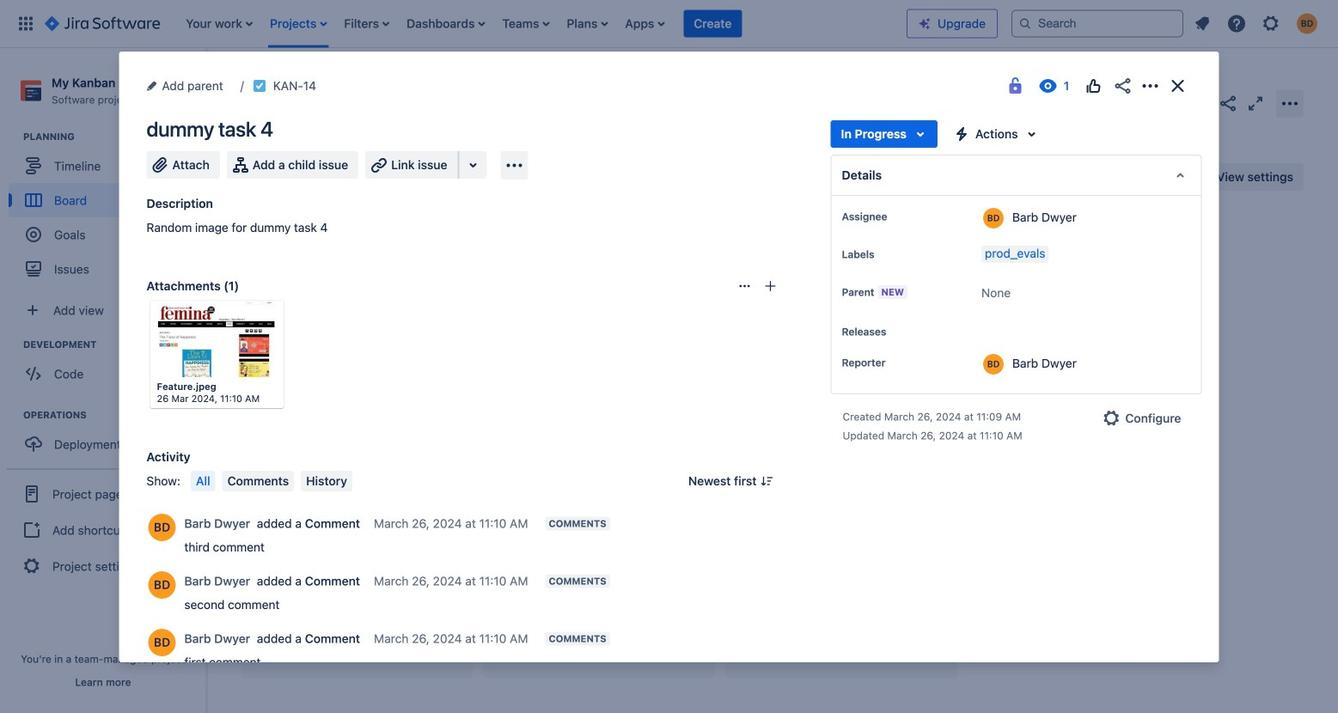 Task type: vqa. For each thing, say whether or not it's contained in the screenshot.
Search image
yes



Task type: locate. For each thing, give the bounding box(es) containing it.
3 list item from the left
[[339, 0, 395, 48]]

add people image
[[423, 167, 444, 187]]

Search this board text field
[[242, 162, 322, 193]]

1 vertical spatial copy link to comment image
[[614, 631, 627, 645]]

1 vertical spatial heading
[[23, 338, 205, 352]]

more image
[[256, 309, 276, 329]]

heading
[[23, 130, 205, 144], [23, 338, 205, 352], [23, 408, 205, 422]]

dialog
[[119, 52, 1219, 713]]

enter full screen image
[[1246, 93, 1266, 114]]

sidebar element
[[0, 48, 206, 713]]

reporter pin to top. only you can see pinned fields. image
[[889, 356, 903, 370]]

0 vertical spatial copy link to comment image
[[614, 516, 627, 530]]

more information about barb dwyer image
[[983, 208, 1004, 229], [983, 354, 1004, 375], [148, 514, 176, 542], [148, 572, 176, 599]]

copy link to comment image
[[614, 516, 627, 530], [614, 631, 627, 645]]

vote options: no one has voted for this issue yet. image
[[1084, 76, 1104, 96]]

list
[[177, 0, 907, 48], [1187, 8, 1328, 39]]

Search field
[[1012, 10, 1184, 37]]

2 heading from the top
[[23, 338, 205, 352]]

1 heading from the top
[[23, 130, 205, 144]]

list item
[[181, 0, 258, 48], [265, 0, 332, 48], [339, 0, 395, 48], [402, 0, 490, 48], [497, 0, 555, 48], [562, 0, 613, 48], [620, 0, 670, 48], [684, 0, 742, 48]]

jira software image
[[45, 13, 160, 34], [45, 13, 160, 34]]

2 vertical spatial heading
[[23, 408, 205, 422]]

0 horizontal spatial list
[[177, 0, 907, 48]]

0 vertical spatial heading
[[23, 130, 205, 144]]

None search field
[[1012, 10, 1184, 37]]

8 list item from the left
[[684, 0, 742, 48]]

5 list item from the left
[[497, 0, 555, 48]]

1 copy link to comment image from the top
[[614, 516, 627, 530]]

add attachment image
[[764, 279, 778, 293]]

copy link to comment image up copy link to comment image
[[614, 516, 627, 530]]

group
[[9, 130, 205, 292], [9, 338, 205, 396], [9, 408, 205, 467], [7, 469, 199, 591]]

close image
[[1168, 76, 1188, 96]]

search image
[[1019, 17, 1032, 31]]

copy link to comment image
[[614, 573, 627, 587]]

copy link to comment image down copy link to comment image
[[614, 631, 627, 645]]

banner
[[0, 0, 1338, 48]]

1 list item from the left
[[181, 0, 258, 48]]

primary element
[[10, 0, 907, 48]]

menu bar
[[187, 471, 356, 492]]



Task type: describe. For each thing, give the bounding box(es) containing it.
more options for attachments image
[[738, 279, 752, 293]]

copy link to issue image
[[313, 78, 327, 92]]

link web pages and more image
[[463, 155, 484, 175]]

details element
[[831, 155, 1202, 196]]

4 list item from the left
[[402, 0, 490, 48]]

more information about barb dwyer image
[[148, 629, 176, 657]]

3 heading from the top
[[23, 408, 205, 422]]

download image
[[227, 309, 247, 329]]

assignee pin to top. only you can see pinned fields. image
[[891, 210, 905, 224]]

6 list item from the left
[[562, 0, 613, 48]]

goal image
[[26, 227, 41, 243]]

7 list item from the left
[[620, 0, 670, 48]]

add app image
[[504, 155, 525, 176]]

2 list item from the left
[[265, 0, 332, 48]]

task image
[[253, 79, 266, 93]]

1 horizontal spatial list
[[1187, 8, 1328, 39]]

2 copy link to comment image from the top
[[614, 631, 627, 645]]

labels pin to top. only you can see pinned fields. image
[[878, 248, 892, 261]]

actions image
[[1140, 76, 1161, 96]]



